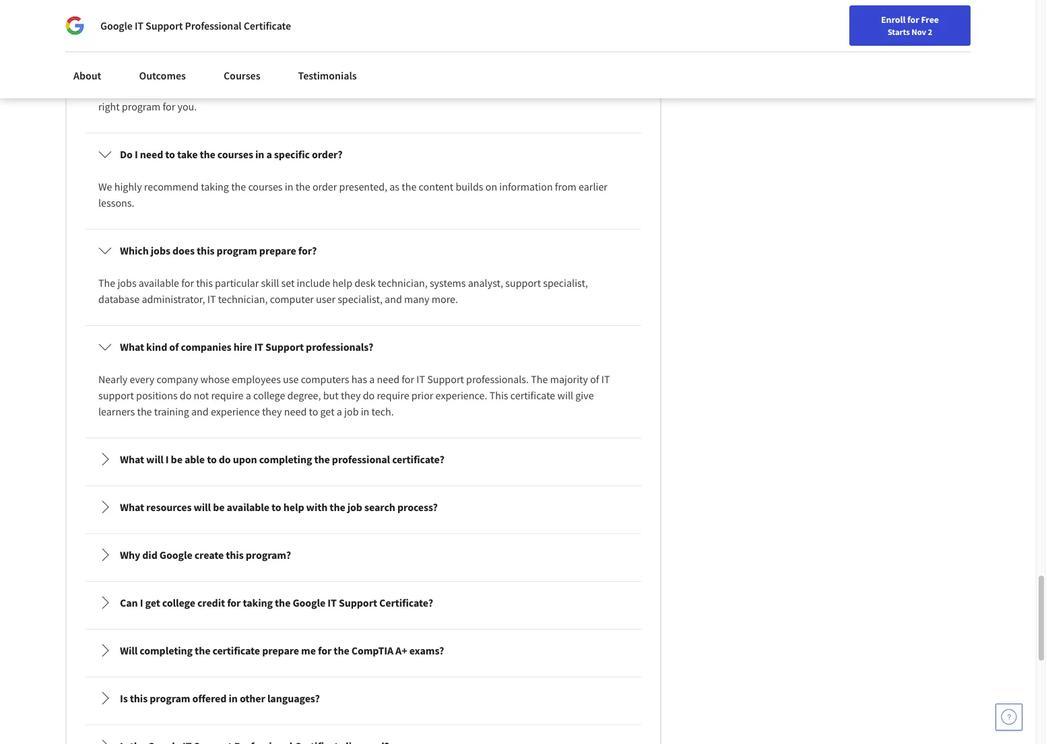 Task type: vqa. For each thing, say whether or not it's contained in the screenshot.
Certificates
no



Task type: locate. For each thing, give the bounding box(es) containing it.
what down learners
[[120, 453, 144, 467]]

google left career on the top of the page
[[475, 84, 507, 97]]

be
[[171, 453, 183, 467], [213, 501, 225, 514]]

1 horizontal spatial the
[[531, 373, 548, 386]]

systems
[[430, 276, 466, 290]]

1 vertical spatial program
[[217, 244, 257, 258]]

courses right take
[[218, 148, 253, 161]]

college
[[253, 389, 285, 403], [162, 597, 195, 610]]

1 vertical spatial of
[[591, 373, 600, 386]]

it
[[135, 19, 144, 32], [207, 293, 216, 306], [254, 341, 263, 354], [417, 373, 425, 386], [602, 373, 610, 386], [328, 597, 337, 610]]

0 horizontal spatial is
[[259, 51, 266, 65]]

0 vertical spatial taking
[[201, 180, 229, 194]]

free
[[922, 13, 940, 26]]

be for i
[[171, 453, 183, 467]]

certificate up other
[[213, 645, 260, 658]]

support up learners
[[98, 389, 134, 403]]

0 horizontal spatial college
[[162, 597, 195, 610]]

menu item
[[754, 13, 841, 57]]

1 horizontal spatial and
[[385, 293, 402, 306]]

jobs up database
[[118, 276, 137, 290]]

1 horizontal spatial technician,
[[378, 276, 428, 290]]

degree,
[[288, 389, 321, 403]]

is inside "none! whether you're completely new to the job field or have had some exposure, a google career certificate is the right program for you."
[[589, 84, 596, 97]]

1 horizontal spatial available
[[227, 501, 270, 514]]

it up outcomes link
[[135, 19, 144, 32]]

testimonials link
[[290, 61, 365, 90]]

available inside the jobs available for this particular skill set include help desk technician, systems analyst, support specialist, database administrator, it technician, computer user specialist, and many more.
[[139, 276, 179, 290]]

help left desk
[[333, 276, 353, 290]]

0 vertical spatial completing
[[259, 453, 312, 467]]

in inside the nearly every company whose employees use computers has a need for it support professionals. the majority of it support positions do not require a college degree, but they do require prior experience. this certificate will give learners the training and experience they need to get a job in tech.
[[361, 405, 370, 419]]

is inside the what background knowledge is necessary? dropdown button
[[259, 51, 266, 65]]

is this program offered in other languages?
[[120, 692, 320, 706]]

it down particular
[[207, 293, 216, 306]]

2 vertical spatial program
[[150, 692, 190, 706]]

program left offered
[[150, 692, 190, 706]]

to inside "none! whether you're completely new to the job field or have had some exposure, a google career certificate is the right program for you."
[[272, 84, 281, 97]]

0 vertical spatial be
[[171, 453, 183, 467]]

1 vertical spatial will
[[146, 453, 164, 467]]

in inside we highly recommend taking the courses in the order presented, as the content builds on information from earlier lessons.
[[285, 180, 294, 194]]

0 horizontal spatial support
[[98, 389, 134, 403]]

to down degree,
[[309, 405, 318, 419]]

0 horizontal spatial be
[[171, 453, 183, 467]]

this left particular
[[196, 276, 213, 290]]

i right can
[[140, 597, 143, 610]]

for right credit
[[227, 597, 241, 610]]

upon
[[233, 453, 257, 467]]

i left able
[[166, 453, 169, 467]]

what resources will be available to help with the job search process? button
[[88, 489, 640, 527]]

support right analyst,
[[506, 276, 541, 290]]

and down not
[[191, 405, 209, 419]]

process?
[[398, 501, 438, 514]]

be left able
[[171, 453, 183, 467]]

of inside what kind of companies hire it support professionals? dropdown button
[[169, 341, 179, 354]]

the
[[283, 84, 298, 97], [598, 84, 613, 97], [200, 148, 216, 161], [231, 180, 246, 194], [296, 180, 311, 194], [402, 180, 417, 194], [137, 405, 152, 419], [314, 453, 330, 467], [330, 501, 346, 514], [275, 597, 291, 610], [195, 645, 211, 658], [334, 645, 350, 658]]

is
[[259, 51, 266, 65], [589, 84, 596, 97]]

what will i be able to do upon completing the professional certificate?
[[120, 453, 445, 467]]

1 vertical spatial jobs
[[118, 276, 137, 290]]

certificate right career on the top of the page
[[540, 84, 587, 97]]

job
[[300, 84, 315, 97], [344, 405, 359, 419], [348, 501, 363, 514]]

in down specific at the top left of the page
[[285, 180, 294, 194]]

get right can
[[145, 597, 160, 610]]

support inside dropdown button
[[339, 597, 377, 610]]

support up the will completing the certificate prepare me for the comptia a+ exams? dropdown button
[[339, 597, 377, 610]]

0 horizontal spatial need
[[140, 148, 163, 161]]

and inside the jobs available for this particular skill set include help desk technician, systems analyst, support specialist, database administrator, it technician, computer user specialist, and many more.
[[385, 293, 402, 306]]

completing
[[259, 453, 312, 467], [140, 645, 193, 658]]

1 horizontal spatial be
[[213, 501, 225, 514]]

taking down do i need to take the courses in a specific order?
[[201, 180, 229, 194]]

to left take
[[165, 148, 175, 161]]

jobs for which
[[151, 244, 170, 258]]

technician, up many
[[378, 276, 428, 290]]

specific
[[274, 148, 310, 161]]

0 horizontal spatial certificate
[[244, 19, 291, 32]]

1 vertical spatial certificate
[[540, 84, 587, 97]]

program inside "none! whether you're completely new to the job field or have had some exposure, a google career certificate is the right program for you."
[[122, 100, 161, 113]]

get down but
[[321, 405, 335, 419]]

lessons.
[[98, 196, 135, 210]]

of right kind
[[169, 341, 179, 354]]

to right able
[[207, 453, 217, 467]]

whose
[[200, 373, 230, 386]]

will left able
[[146, 453, 164, 467]]

employees
[[232, 373, 281, 386]]

of up the give
[[591, 373, 600, 386]]

0 vertical spatial technician,
[[378, 276, 428, 290]]

program down whether
[[122, 100, 161, 113]]

for left you.
[[163, 100, 175, 113]]

college down employees
[[253, 389, 285, 403]]

this right does
[[197, 244, 215, 258]]

jobs left does
[[151, 244, 170, 258]]

they down the "has"
[[341, 389, 361, 403]]

support up use
[[266, 341, 304, 354]]

0 vertical spatial is
[[259, 51, 266, 65]]

3 what from the top
[[120, 453, 144, 467]]

create
[[195, 549, 224, 562]]

1 horizontal spatial i
[[140, 597, 143, 610]]

the left majority
[[531, 373, 548, 386]]

need down degree,
[[284, 405, 307, 419]]

some
[[394, 84, 419, 97]]

be up create
[[213, 501, 225, 514]]

which jobs does this program prepare for?
[[120, 244, 317, 258]]

a right the "has"
[[370, 373, 375, 386]]

the
[[98, 276, 115, 290], [531, 373, 548, 386]]

what up outcomes
[[120, 51, 144, 65]]

i for get
[[140, 597, 143, 610]]

0 vertical spatial and
[[385, 293, 402, 306]]

search
[[365, 501, 396, 514]]

from
[[555, 180, 577, 194]]

desk
[[355, 276, 376, 290]]

certificate
[[244, 19, 291, 32], [540, 84, 587, 97]]

0 vertical spatial program
[[122, 100, 161, 113]]

support up experience.
[[427, 373, 464, 386]]

taking right credit
[[243, 597, 273, 610]]

google it support professional certificate
[[100, 19, 291, 32]]

it up the will completing the certificate prepare me for the comptia a+ exams? dropdown button
[[328, 597, 337, 610]]

do down the "has"
[[363, 389, 375, 403]]

recommend
[[144, 180, 199, 194]]

nearly
[[98, 373, 128, 386]]

for up the administrator,
[[181, 276, 194, 290]]

help inside the jobs available for this particular skill set include help desk technician, systems analyst, support specialist, database administrator, it technician, computer user specialist, and many more.
[[333, 276, 353, 290]]

field
[[317, 84, 337, 97]]

1 horizontal spatial specialist,
[[543, 276, 588, 290]]

0 vertical spatial certificate
[[511, 389, 556, 403]]

0 vertical spatial i
[[135, 148, 138, 161]]

technician,
[[378, 276, 428, 290], [218, 293, 268, 306]]

support
[[146, 19, 183, 32], [266, 341, 304, 354], [427, 373, 464, 386], [339, 597, 377, 610]]

what kind of companies hire it support professionals?
[[120, 341, 374, 354]]

1 vertical spatial prepare
[[262, 645, 299, 658]]

what for what kind of companies hire it support professionals?
[[120, 341, 144, 354]]

completely
[[198, 84, 249, 97]]

1 vertical spatial certificate
[[213, 645, 260, 658]]

help left the with
[[284, 501, 304, 514]]

0 vertical spatial get
[[321, 405, 335, 419]]

jobs for the
[[118, 276, 137, 290]]

i
[[135, 148, 138, 161], [166, 453, 169, 467], [140, 597, 143, 610]]

what left resources
[[120, 501, 144, 514]]

in left tech.
[[361, 405, 370, 419]]

0 vertical spatial jobs
[[151, 244, 170, 258]]

testimonials
[[298, 69, 357, 82]]

database
[[98, 293, 140, 306]]

1 vertical spatial need
[[377, 373, 400, 386]]

and
[[385, 293, 402, 306], [191, 405, 209, 419]]

1 vertical spatial available
[[227, 501, 270, 514]]

0 vertical spatial job
[[300, 84, 315, 97]]

technician, down particular
[[218, 293, 268, 306]]

program up particular
[[217, 244, 257, 258]]

0 horizontal spatial they
[[262, 405, 282, 419]]

job left field
[[300, 84, 315, 97]]

0 horizontal spatial available
[[139, 276, 179, 290]]

0 vertical spatial available
[[139, 276, 179, 290]]

1 vertical spatial i
[[166, 453, 169, 467]]

knowledge
[[205, 51, 256, 65]]

0 horizontal spatial jobs
[[118, 276, 137, 290]]

2 vertical spatial need
[[284, 405, 307, 419]]

in left other
[[229, 692, 238, 706]]

0 vertical spatial the
[[98, 276, 115, 290]]

what will i be able to do upon completing the professional certificate? button
[[88, 441, 640, 479]]

0 horizontal spatial certificate
[[213, 645, 260, 658]]

completing right "upon"
[[259, 453, 312, 467]]

1 horizontal spatial certificate
[[511, 389, 556, 403]]

0 horizontal spatial specialist,
[[338, 293, 383, 306]]

1 vertical spatial is
[[589, 84, 596, 97]]

will right resources
[[194, 501, 211, 514]]

i right do
[[135, 148, 138, 161]]

0 vertical spatial support
[[506, 276, 541, 290]]

2 what from the top
[[120, 341, 144, 354]]

to right new
[[272, 84, 281, 97]]

give
[[576, 389, 594, 403]]

available up the administrator,
[[139, 276, 179, 290]]

to left the with
[[272, 501, 281, 514]]

a
[[467, 84, 472, 97], [267, 148, 272, 161], [370, 373, 375, 386], [246, 389, 251, 403], [337, 405, 342, 419]]

0 vertical spatial prepare
[[259, 244, 296, 258]]

2 vertical spatial will
[[194, 501, 211, 514]]

2 horizontal spatial will
[[558, 389, 574, 403]]

in left specific at the top left of the page
[[255, 148, 264, 161]]

what background knowledge is necessary? button
[[88, 39, 640, 77]]

1 vertical spatial the
[[531, 373, 548, 386]]

new
[[251, 84, 270, 97]]

1 horizontal spatial help
[[333, 276, 353, 290]]

to for available
[[272, 501, 281, 514]]

0 horizontal spatial of
[[169, 341, 179, 354]]

0 horizontal spatial i
[[135, 148, 138, 161]]

outcomes link
[[131, 61, 194, 90]]

support inside the nearly every company whose employees use computers has a need for it support professionals. the majority of it support positions do not require a college degree, but they do require prior experience. this certificate will give learners the training and experience they need to get a job in tech.
[[427, 373, 464, 386]]

program
[[122, 100, 161, 113], [217, 244, 257, 258], [150, 692, 190, 706]]

1 horizontal spatial get
[[321, 405, 335, 419]]

for up nov
[[908, 13, 920, 26]]

this inside dropdown button
[[197, 244, 215, 258]]

they down employees
[[262, 405, 282, 419]]

0 horizontal spatial the
[[98, 276, 115, 290]]

a right exposure,
[[467, 84, 472, 97]]

0 horizontal spatial help
[[284, 501, 304, 514]]

will
[[558, 389, 574, 403], [146, 453, 164, 467], [194, 501, 211, 514]]

1 vertical spatial completing
[[140, 645, 193, 658]]

support up background
[[146, 19, 183, 32]]

college inside the nearly every company whose employees use computers has a need for it support professionals. the majority of it support positions do not require a college degree, but they do require prior experience. this certificate will give learners the training and experience they need to get a job in tech.
[[253, 389, 285, 403]]

https://www.comptia.org/certifications/a image
[[158, 694, 169, 705]]

jobs inside the jobs available for this particular skill set include help desk technician, systems analyst, support specialist, database administrator, it technician, computer user specialist, and many more.
[[118, 276, 137, 290]]

1 vertical spatial courses
[[248, 180, 283, 194]]

this
[[197, 244, 215, 258], [196, 276, 213, 290], [226, 549, 244, 562], [130, 692, 148, 706]]

courses
[[218, 148, 253, 161], [248, 180, 283, 194]]

opens in a new tab image
[[218, 551, 229, 562], [133, 738, 144, 745]]

0 vertical spatial help
[[333, 276, 353, 290]]

1 vertical spatial job
[[344, 405, 359, 419]]

1 what from the top
[[120, 51, 144, 65]]

1 vertical spatial get
[[145, 597, 160, 610]]

college left credit
[[162, 597, 195, 610]]

require up tech.
[[377, 389, 410, 403]]

they
[[341, 389, 361, 403], [262, 405, 282, 419]]

job inside the nearly every company whose employees use computers has a need for it support professionals. the majority of it support positions do not require a college degree, but they do require prior experience. this certificate will give learners the training and experience they need to get a job in tech.
[[344, 405, 359, 419]]

1 vertical spatial taking
[[243, 597, 273, 610]]

what resources will be available to help with the job search process?
[[120, 501, 438, 514]]

0 vertical spatial certificate
[[244, 19, 291, 32]]

support inside dropdown button
[[266, 341, 304, 354]]

0 vertical spatial need
[[140, 148, 163, 161]]

what for what background knowledge is necessary?
[[120, 51, 144, 65]]

a left specific at the top left of the page
[[267, 148, 272, 161]]

job inside dropdown button
[[348, 501, 363, 514]]

the inside the nearly every company whose employees use computers has a need for it support professionals. the majority of it support positions do not require a college degree, but they do require prior experience. this certificate will give learners the training and experience they need to get a job in tech.
[[137, 405, 152, 419]]

exams?
[[410, 645, 444, 658]]

include
[[297, 276, 330, 290]]

to for new
[[272, 84, 281, 97]]

0 horizontal spatial completing
[[140, 645, 193, 658]]

certificate inside "none! whether you're completely new to the job field or have had some exposure, a google career certificate is the right program for you."
[[540, 84, 587, 97]]

support inside the jobs available for this particular skill set include help desk technician, systems analyst, support specialist, database administrator, it technician, computer user specialist, and many more.
[[506, 276, 541, 290]]

need right do
[[140, 148, 163, 161]]

certificate up necessary?
[[244, 19, 291, 32]]

for up prior
[[402, 373, 415, 386]]

1 horizontal spatial need
[[284, 405, 307, 419]]

1 horizontal spatial of
[[591, 373, 600, 386]]

why did google create this program?
[[120, 549, 291, 562]]

kind
[[146, 341, 167, 354]]

this right create
[[226, 549, 244, 562]]

prepare left 'me'
[[262, 645, 299, 658]]

certificate right this
[[511, 389, 556, 403]]

1 vertical spatial college
[[162, 597, 195, 610]]

or
[[339, 84, 349, 97]]

what inside dropdown button
[[120, 341, 144, 354]]

what left kind
[[120, 341, 144, 354]]

completing right will
[[140, 645, 193, 658]]

this right is at the left bottom
[[130, 692, 148, 706]]

be for will
[[213, 501, 225, 514]]

2 horizontal spatial do
[[363, 389, 375, 403]]

0 horizontal spatial technician,
[[218, 293, 268, 306]]

the inside the nearly every company whose employees use computers has a need for it support professionals. the majority of it support positions do not require a college degree, but they do require prior experience. this certificate will give learners the training and experience they need to get a job in tech.
[[531, 373, 548, 386]]

1 require from the left
[[211, 389, 244, 403]]

1 vertical spatial help
[[284, 501, 304, 514]]

1 horizontal spatial support
[[506, 276, 541, 290]]

a inside dropdown button
[[267, 148, 272, 161]]

0 vertical spatial they
[[341, 389, 361, 403]]

college inside dropdown button
[[162, 597, 195, 610]]

2 horizontal spatial need
[[377, 373, 400, 386]]

1 vertical spatial be
[[213, 501, 225, 514]]

1 horizontal spatial taking
[[243, 597, 273, 610]]

do left "upon"
[[219, 453, 231, 467]]

1 horizontal spatial college
[[253, 389, 285, 403]]

1 horizontal spatial do
[[219, 453, 231, 467]]

it right hire
[[254, 341, 263, 354]]

support
[[506, 276, 541, 290], [98, 389, 134, 403]]

1 horizontal spatial opens in a new tab image
[[218, 551, 229, 562]]

0 vertical spatial courses
[[218, 148, 253, 161]]

administrator,
[[142, 293, 205, 306]]

1 vertical spatial and
[[191, 405, 209, 419]]

order
[[313, 180, 337, 194]]

job left tech.
[[344, 405, 359, 419]]

the up database
[[98, 276, 115, 290]]

1 vertical spatial opens in a new tab image
[[133, 738, 144, 745]]

content
[[419, 180, 454, 194]]

None search field
[[192, 8, 489, 35]]

not
[[194, 389, 209, 403]]

1 vertical spatial support
[[98, 389, 134, 403]]

will down majority
[[558, 389, 574, 403]]

need
[[140, 148, 163, 161], [377, 373, 400, 386], [284, 405, 307, 419]]

hire
[[234, 341, 252, 354]]

this
[[490, 389, 509, 403]]

for right 'me'
[[318, 645, 332, 658]]

require up experience
[[211, 389, 244, 403]]

do left not
[[180, 389, 192, 403]]

and inside the nearly every company whose employees use computers has a need for it support professionals. the majority of it support positions do not require a college degree, but they do require prior experience. this certificate will give learners the training and experience they need to get a job in tech.
[[191, 405, 209, 419]]

courses down specific at the top left of the page
[[248, 180, 283, 194]]

highly
[[114, 180, 142, 194]]

certificate?
[[392, 453, 445, 467]]

1 horizontal spatial certificate
[[540, 84, 587, 97]]

but
[[323, 389, 339, 403]]

1 horizontal spatial require
[[377, 389, 410, 403]]

0 horizontal spatial get
[[145, 597, 160, 610]]

jobs
[[151, 244, 170, 258], [118, 276, 137, 290]]

necessary?
[[268, 51, 320, 65]]

taking inside dropdown button
[[243, 597, 273, 610]]

available inside dropdown button
[[227, 501, 270, 514]]

need right the "has"
[[377, 373, 400, 386]]

jobs inside dropdown button
[[151, 244, 170, 258]]

courses link
[[216, 61, 269, 90]]

available down "upon"
[[227, 501, 270, 514]]

job left search
[[348, 501, 363, 514]]

to
[[272, 84, 281, 97], [165, 148, 175, 161], [309, 405, 318, 419], [207, 453, 217, 467], [272, 501, 281, 514]]

4 what from the top
[[120, 501, 144, 514]]

and left many
[[385, 293, 402, 306]]

0 vertical spatial will
[[558, 389, 574, 403]]

prepare left for?
[[259, 244, 296, 258]]

get
[[321, 405, 335, 419], [145, 597, 160, 610]]

prepare inside dropdown button
[[259, 244, 296, 258]]

whether
[[128, 84, 166, 97]]



Task type: describe. For each thing, give the bounding box(es) containing it.
for?
[[298, 244, 317, 258]]

to inside the nearly every company whose employees use computers has a need for it support professionals. the majority of it support positions do not require a college degree, but they do require prior experience. this certificate will give learners the training and experience they need to get a job in tech.
[[309, 405, 318, 419]]

what for what will i be able to do upon completing the professional certificate?
[[120, 453, 144, 467]]

training
[[154, 405, 189, 419]]

on
[[486, 180, 498, 194]]

what background knowledge is necessary?
[[120, 51, 320, 65]]

do i need to take the courses in a specific order?
[[120, 148, 343, 161]]

offered
[[192, 692, 227, 706]]

prior
[[412, 389, 434, 403]]

had
[[375, 84, 392, 97]]

prepare inside dropdown button
[[262, 645, 299, 658]]

help center image
[[1002, 710, 1018, 726]]

we highly recommend taking the courses in the order presented, as the content builds on information from earlier lessons.
[[98, 180, 610, 210]]

credit
[[197, 597, 225, 610]]

positions
[[136, 389, 178, 403]]

learners
[[98, 405, 135, 419]]

which
[[120, 244, 149, 258]]

0 vertical spatial specialist,
[[543, 276, 588, 290]]

it right majority
[[602, 373, 610, 386]]

i for need
[[135, 148, 138, 161]]

enroll for free starts nov 2
[[882, 13, 940, 37]]

it up prior
[[417, 373, 425, 386]]

google inside "none! whether you're completely new to the job field or have had some exposure, a google career certificate is the right program for you."
[[475, 84, 507, 97]]

to for able
[[207, 453, 217, 467]]

a+
[[396, 645, 407, 658]]

it inside the jobs available for this particular skill set include help desk technician, systems analyst, support specialist, database administrator, it technician, computer user specialist, and many more.
[[207, 293, 216, 306]]

about
[[73, 69, 101, 82]]

many
[[404, 293, 430, 306]]

experience.
[[436, 389, 488, 403]]

does
[[173, 244, 195, 258]]

able
[[185, 453, 205, 467]]

professional
[[332, 453, 390, 467]]

which jobs does this program prepare for? button
[[88, 232, 640, 270]]

nov
[[912, 26, 927, 37]]

it inside dropdown button
[[254, 341, 263, 354]]

need inside dropdown button
[[140, 148, 163, 161]]

google right google image
[[100, 19, 133, 32]]

job inside "none! whether you're completely new to the job field or have had some exposure, a google career certificate is the right program for you."
[[300, 84, 315, 97]]

courses
[[224, 69, 261, 82]]

help inside dropdown button
[[284, 501, 304, 514]]

every
[[130, 373, 155, 386]]

none! whether you're completely new to the job field or have had some exposure, a google career certificate is the right program for you.
[[98, 84, 615, 113]]

is this program offered in other languages? button
[[88, 680, 640, 718]]

1 horizontal spatial they
[[341, 389, 361, 403]]

order?
[[312, 148, 343, 161]]

0 horizontal spatial opens in a new tab image
[[133, 738, 144, 745]]

certificate inside dropdown button
[[213, 645, 260, 658]]

a down but
[[337, 405, 342, 419]]

for inside "none! whether you're completely new to the job field or have had some exposure, a google career certificate is the right program for you."
[[163, 100, 175, 113]]

the jobs available for this particular skill set include help desk technician, systems analyst, support specialist, database administrator, it technician, computer user specialist, and many more.
[[98, 276, 591, 306]]

0 horizontal spatial will
[[146, 453, 164, 467]]

about link
[[65, 61, 109, 90]]

user
[[316, 293, 336, 306]]

coursera image
[[16, 11, 102, 33]]

1 vertical spatial they
[[262, 405, 282, 419]]

program inside dropdown button
[[217, 244, 257, 258]]

taking inside we highly recommend taking the courses in the order presented, as the content builds on information from earlier lessons.
[[201, 180, 229, 194]]

professionals?
[[306, 341, 374, 354]]

courses inside dropdown button
[[218, 148, 253, 161]]

presented,
[[339, 180, 388, 194]]

of inside the nearly every company whose employees use computers has a need for it support professionals. the majority of it support positions do not require a college degree, but they do require prior experience. this certificate will give learners the training and experience they need to get a job in tech.
[[591, 373, 600, 386]]

company
[[157, 373, 198, 386]]

for inside the enroll for free starts nov 2
[[908, 13, 920, 26]]

what kind of companies hire it support professionals? button
[[88, 328, 640, 366]]

is
[[120, 692, 128, 706]]

google image
[[65, 16, 84, 35]]

1 horizontal spatial will
[[194, 501, 211, 514]]

do inside dropdown button
[[219, 453, 231, 467]]

1 horizontal spatial completing
[[259, 453, 312, 467]]

courses inside we highly recommend taking the courses in the order presented, as the content builds on information from earlier lessons.
[[248, 180, 283, 194]]

resources
[[146, 501, 192, 514]]

computer
[[270, 293, 314, 306]]

exposure,
[[421, 84, 465, 97]]

google right did
[[160, 549, 193, 562]]

majority
[[550, 373, 588, 386]]

what for what resources will be available to help with the job search process?
[[120, 501, 144, 514]]

1 vertical spatial specialist,
[[338, 293, 383, 306]]

can i get college credit for taking the google it support certificate? button
[[88, 585, 640, 622]]

2 horizontal spatial i
[[166, 453, 169, 467]]

for inside the jobs available for this particular skill set include help desk technician, systems analyst, support specialist, database administrator, it technician, computer user specialist, and many more.
[[181, 276, 194, 290]]

google up 'me'
[[293, 597, 326, 610]]

earlier
[[579, 180, 608, 194]]

get inside the nearly every company whose employees use computers has a need for it support professionals. the majority of it support positions do not require a college degree, but they do require prior experience. this certificate will give learners the training and experience they need to get a job in tech.
[[321, 405, 335, 419]]

2 require from the left
[[377, 389, 410, 403]]

certificate?
[[380, 597, 433, 610]]

none!
[[98, 84, 126, 97]]

2
[[929, 26, 933, 37]]

can i get college credit for taking the google it support certificate?
[[120, 597, 433, 610]]

did
[[142, 549, 158, 562]]

me
[[301, 645, 316, 658]]

more.
[[432, 293, 458, 306]]

nearly every company whose employees use computers has a need for it support professionals. the majority of it support positions do not require a college degree, but they do require prior experience. this certificate will give learners the training and experience they need to get a job in tech.
[[98, 373, 613, 419]]

particular
[[215, 276, 259, 290]]

for inside the nearly every company whose employees use computers has a need for it support professionals. the majority of it support positions do not require a college degree, but they do require prior experience. this certificate will give learners the training and experience they need to get a job in tech.
[[402, 373, 415, 386]]

this inside dropdown button
[[226, 549, 244, 562]]

program inside dropdown button
[[150, 692, 190, 706]]

this inside dropdown button
[[130, 692, 148, 706]]

do i need to take the courses in a specific order? button
[[88, 136, 640, 173]]

companies
[[181, 341, 232, 354]]

1 vertical spatial technician,
[[218, 293, 268, 306]]

support inside the nearly every company whose employees use computers has a need for it support professionals. the majority of it support positions do not require a college degree, but they do require prior experience. this certificate will give learners the training and experience they need to get a job in tech.
[[98, 389, 134, 403]]

0 horizontal spatial do
[[180, 389, 192, 403]]

it inside dropdown button
[[328, 597, 337, 610]]

enroll
[[882, 13, 906, 26]]

certificate inside the nearly every company whose employees use computers has a need for it support professionals. the majority of it support positions do not require a college degree, but they do require prior experience. this certificate will give learners the training and experience they need to get a job in tech.
[[511, 389, 556, 403]]

a down employees
[[246, 389, 251, 403]]

starts
[[888, 26, 910, 37]]

use
[[283, 373, 299, 386]]

has
[[352, 373, 367, 386]]

get inside dropdown button
[[145, 597, 160, 610]]

a inside "none! whether you're completely new to the job field or have had some exposure, a google career certificate is the right program for you."
[[467, 84, 472, 97]]

skill
[[261, 276, 279, 290]]

this inside the jobs available for this particular skill set include help desk technician, systems analyst, support specialist, database administrator, it technician, computer user specialist, and many more.
[[196, 276, 213, 290]]

in inside do i need to take the courses in a specific order? dropdown button
[[255, 148, 264, 161]]

outcomes
[[139, 69, 186, 82]]

builds
[[456, 180, 484, 194]]

languages?
[[268, 692, 320, 706]]

will inside the nearly every company whose employees use computers has a need for it support professionals. the majority of it support positions do not require a college degree, but they do require prior experience. this certificate will give learners the training and experience they need to get a job in tech.
[[558, 389, 574, 403]]

background
[[146, 51, 203, 65]]

computers
[[301, 373, 349, 386]]

experience
[[211, 405, 260, 419]]

right
[[98, 100, 120, 113]]

with
[[306, 501, 328, 514]]

will completing the certificate prepare me for the comptia a+ exams?
[[120, 645, 444, 658]]

0 vertical spatial opens in a new tab image
[[218, 551, 229, 562]]

in inside is this program offered in other languages? dropdown button
[[229, 692, 238, 706]]

other
[[240, 692, 265, 706]]

tech.
[[372, 405, 394, 419]]

do
[[120, 148, 133, 161]]

the inside the jobs available for this particular skill set include help desk technician, systems analyst, support specialist, database administrator, it technician, computer user specialist, and many more.
[[98, 276, 115, 290]]



